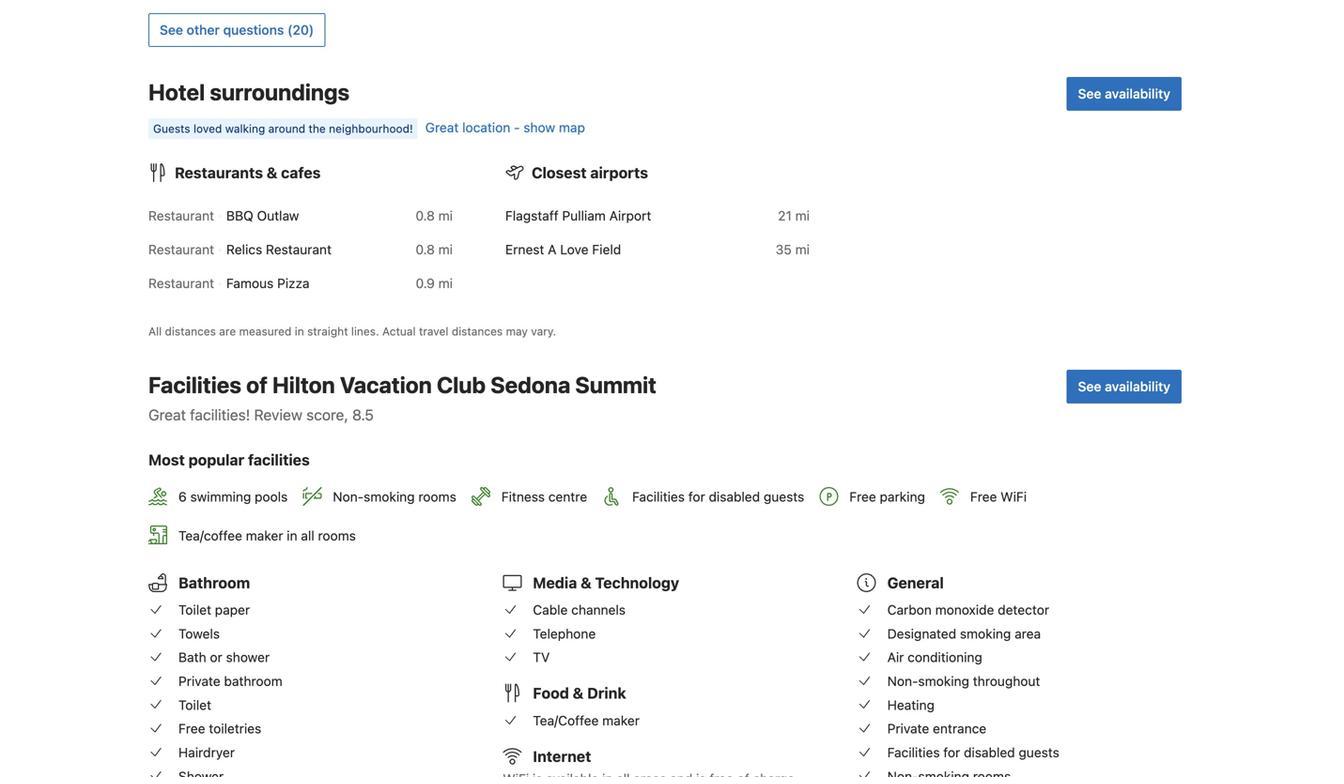 Task type: describe. For each thing, give the bounding box(es) containing it.
2 vertical spatial facilities
[[888, 745, 940, 761]]

availability for 21 mi
[[1105, 86, 1171, 102]]

hairdryer
[[179, 745, 235, 761]]

airports
[[590, 164, 648, 182]]

air conditioning
[[888, 650, 983, 666]]

score,
[[306, 406, 348, 424]]

or
[[210, 650, 222, 666]]

other
[[187, 22, 220, 38]]

actual
[[382, 325, 416, 338]]

8.5
[[352, 406, 374, 424]]

0 vertical spatial see
[[160, 22, 183, 38]]

free wifi
[[970, 489, 1027, 505]]

0.8 mi for bbq outlaw
[[416, 208, 453, 224]]

conditioning
[[908, 650, 983, 666]]

famous pizza
[[226, 276, 310, 291]]

paper
[[215, 603, 250, 618]]

see for 21 mi
[[1078, 86, 1102, 102]]

facilities of hilton vacation club sedona summit great facilities! review score, 8.5
[[148, 372, 657, 424]]

1 horizontal spatial facilities for disabled guests
[[888, 745, 1060, 761]]

restaurant for relics restaurant
[[148, 242, 214, 258]]

0 vertical spatial disabled
[[709, 489, 760, 505]]

a
[[548, 242, 557, 258]]

bbq outlaw
[[226, 208, 299, 224]]

1 horizontal spatial great
[[425, 120, 459, 135]]

smoking for throughout
[[918, 674, 970, 690]]

0 horizontal spatial guests
[[764, 489, 804, 505]]

restaurant for famous pizza
[[148, 276, 214, 291]]

relics restaurant
[[226, 242, 332, 258]]

& for media
[[581, 574, 592, 592]]

tv
[[533, 650, 550, 666]]

maker for tea/coffee
[[246, 528, 283, 544]]

tea/coffee maker in all rooms
[[179, 528, 356, 544]]

great location - show map link
[[425, 120, 585, 135]]

food
[[533, 685, 569, 703]]

0.8 mi for relics restaurant
[[416, 242, 453, 258]]

love
[[560, 242, 589, 258]]

popular
[[188, 452, 244, 469]]

closest airports
[[532, 164, 648, 182]]

private for private entrance
[[888, 722, 929, 737]]

most
[[148, 452, 185, 469]]

bath or shower
[[179, 650, 270, 666]]

(20)
[[287, 22, 314, 38]]

facilities!
[[190, 406, 250, 424]]

0.8 for outlaw
[[416, 208, 435, 224]]

2 distances from the left
[[452, 325, 503, 338]]

may
[[506, 325, 528, 338]]

1 horizontal spatial guests
[[1019, 745, 1060, 761]]

see availability button for 21 mi
[[1067, 77, 1182, 111]]

loved
[[193, 122, 222, 135]]

general
[[888, 574, 944, 592]]

bathroom
[[224, 674, 283, 690]]

are
[[219, 325, 236, 338]]

fitness centre
[[502, 489, 587, 505]]

35 mi
[[776, 242, 810, 258]]

hotel surroundings
[[148, 79, 350, 105]]

shower
[[226, 650, 270, 666]]

parking
[[880, 489, 925, 505]]

0 vertical spatial in
[[295, 325, 304, 338]]

media & technology
[[533, 574, 679, 592]]

tea/coffee
[[533, 714, 599, 729]]

maker for tea/coffee
[[602, 714, 640, 729]]

cafes
[[281, 164, 321, 182]]

pulliam
[[562, 208, 606, 224]]

free toiletries
[[179, 722, 261, 737]]

ernest a love field
[[505, 242, 621, 258]]

vacation
[[340, 372, 432, 399]]

great inside facilities of hilton vacation club sedona summit great facilities! review score, 8.5
[[148, 406, 186, 424]]

non- for non-smoking rooms
[[333, 489, 364, 505]]

walking
[[225, 122, 265, 135]]

centre
[[548, 489, 587, 505]]

of
[[246, 372, 268, 399]]

free parking
[[850, 489, 925, 505]]

non-smoking throughout
[[888, 674, 1040, 690]]

private for private bathroom
[[179, 674, 220, 690]]

media
[[533, 574, 577, 592]]

free for free toiletries
[[179, 722, 205, 737]]

free for free parking
[[850, 489, 876, 505]]

monoxide
[[935, 603, 994, 618]]

guests loved walking around the neighbourhood!
[[153, 122, 413, 135]]

straight
[[307, 325, 348, 338]]

surroundings
[[210, 79, 350, 105]]

the
[[309, 122, 326, 135]]

see other questions (20) button
[[148, 13, 325, 47]]

all
[[148, 325, 162, 338]]

0.9
[[416, 276, 435, 291]]

restaurant up pizza
[[266, 242, 332, 258]]

21
[[778, 208, 792, 224]]

facilities
[[248, 452, 310, 469]]

entrance
[[933, 722, 987, 737]]

relics
[[226, 242, 262, 258]]

ernest
[[505, 242, 544, 258]]

hilton
[[272, 372, 335, 399]]

free for free wifi
[[970, 489, 997, 505]]

see availability button for cable channels
[[1067, 370, 1182, 404]]

review
[[254, 406, 303, 424]]

field
[[592, 242, 621, 258]]

1 vertical spatial disabled
[[964, 745, 1015, 761]]

throughout
[[973, 674, 1040, 690]]

flagstaff
[[505, 208, 559, 224]]

fitness
[[502, 489, 545, 505]]



Task type: locate. For each thing, give the bounding box(es) containing it.
lines.
[[351, 325, 379, 338]]

non- right pools
[[333, 489, 364, 505]]

& left cafes
[[267, 164, 278, 182]]

in left straight
[[295, 325, 304, 338]]

great up most
[[148, 406, 186, 424]]

0 horizontal spatial maker
[[246, 528, 283, 544]]

1 see availability from the top
[[1078, 86, 1171, 102]]

restaurant up "all"
[[148, 276, 214, 291]]

0 horizontal spatial rooms
[[318, 528, 356, 544]]

1 horizontal spatial rooms
[[418, 489, 456, 505]]

measured
[[239, 325, 292, 338]]

non- for non-smoking throughout
[[888, 674, 918, 690]]

2 vertical spatial &
[[573, 685, 584, 703]]

0 vertical spatial great
[[425, 120, 459, 135]]

0.8 for restaurant
[[416, 242, 435, 258]]

toilet paper
[[179, 603, 250, 618]]

0 vertical spatial facilities
[[148, 372, 241, 399]]

restaurant for bbq outlaw
[[148, 208, 214, 224]]

1 availability from the top
[[1105, 86, 1171, 102]]

1 vertical spatial availability
[[1105, 379, 1171, 395]]

great left location
[[425, 120, 459, 135]]

private bathroom
[[179, 674, 283, 690]]

disabled
[[709, 489, 760, 505], [964, 745, 1015, 761]]

0 vertical spatial 0.8
[[416, 208, 435, 224]]

closest
[[532, 164, 587, 182]]

availability
[[1105, 86, 1171, 102], [1105, 379, 1171, 395]]

1 see availability button from the top
[[1067, 77, 1182, 111]]

0 horizontal spatial facilities for disabled guests
[[632, 489, 804, 505]]

heating
[[888, 698, 935, 713]]

1 vertical spatial rooms
[[318, 528, 356, 544]]

6 swimming pools
[[179, 489, 288, 505]]

1 horizontal spatial maker
[[602, 714, 640, 729]]

non-
[[333, 489, 364, 505], [888, 674, 918, 690]]

food & drink
[[533, 685, 626, 703]]

2 0.8 mi from the top
[[416, 242, 453, 258]]

1 vertical spatial guests
[[1019, 745, 1060, 761]]

location
[[462, 120, 510, 135]]

maker down drink
[[602, 714, 640, 729]]

see
[[160, 22, 183, 38], [1078, 86, 1102, 102], [1078, 379, 1102, 395]]

2 see availability from the top
[[1078, 379, 1171, 395]]

0 horizontal spatial facilities
[[148, 372, 241, 399]]

non-smoking rooms
[[333, 489, 456, 505]]

airport
[[609, 208, 651, 224]]

club
[[437, 372, 486, 399]]

see availability for 21 mi
[[1078, 86, 1171, 102]]

0 vertical spatial rooms
[[418, 489, 456, 505]]

1 horizontal spatial facilities
[[632, 489, 685, 505]]

1 vertical spatial facilities for disabled guests
[[888, 745, 1060, 761]]

1 vertical spatial facilities
[[632, 489, 685, 505]]

0 vertical spatial smoking
[[364, 489, 415, 505]]

restaurant
[[148, 208, 214, 224], [148, 242, 214, 258], [266, 242, 332, 258], [148, 276, 214, 291]]

smoking down conditioning
[[918, 674, 970, 690]]

1 distances from the left
[[165, 325, 216, 338]]

0 vertical spatial maker
[[246, 528, 283, 544]]

pizza
[[277, 276, 310, 291]]

0 horizontal spatial for
[[688, 489, 705, 505]]

neighbourhood!
[[329, 122, 413, 135]]

& for restaurants
[[267, 164, 278, 182]]

free
[[850, 489, 876, 505], [970, 489, 997, 505], [179, 722, 205, 737]]

area
[[1015, 627, 1041, 642]]

1 horizontal spatial private
[[888, 722, 929, 737]]

smoking for rooms
[[364, 489, 415, 505]]

flagstaff pulliam airport
[[505, 208, 651, 224]]

1 vertical spatial non-
[[888, 674, 918, 690]]

0 vertical spatial private
[[179, 674, 220, 690]]

pools
[[255, 489, 288, 505]]

all
[[301, 528, 314, 544]]

towels
[[179, 627, 220, 642]]

1 vertical spatial 0.8 mi
[[416, 242, 453, 258]]

restaurants & cafes
[[175, 164, 321, 182]]

smoking for area
[[960, 627, 1011, 642]]

in left all
[[287, 528, 297, 544]]

0 horizontal spatial private
[[179, 674, 220, 690]]

1 0.8 from the top
[[416, 208, 435, 224]]

0 vertical spatial availability
[[1105, 86, 1171, 102]]

2 availability from the top
[[1105, 379, 1171, 395]]

0 vertical spatial toilet
[[179, 603, 211, 618]]

1 vertical spatial for
[[944, 745, 960, 761]]

see availability for cable channels
[[1078, 379, 1171, 395]]

0 vertical spatial see availability
[[1078, 86, 1171, 102]]

non- down air
[[888, 674, 918, 690]]

tea/coffee maker
[[533, 714, 640, 729]]

0 vertical spatial non-
[[333, 489, 364, 505]]

bath
[[179, 650, 206, 666]]

availability for cable channels
[[1105, 379, 1171, 395]]

0.9 mi
[[416, 276, 453, 291]]

see availability
[[1078, 86, 1171, 102], [1078, 379, 1171, 395]]

for
[[688, 489, 705, 505], [944, 745, 960, 761]]

1 vertical spatial private
[[888, 722, 929, 737]]

0 vertical spatial for
[[688, 489, 705, 505]]

smoking down the carbon monoxide detector
[[960, 627, 1011, 642]]

toilet up 'towels'
[[179, 603, 211, 618]]

facilities up facilities!
[[148, 372, 241, 399]]

travel
[[419, 325, 449, 338]]

1 vertical spatial 0.8
[[416, 242, 435, 258]]

rooms
[[418, 489, 456, 505], [318, 528, 356, 544]]

designated
[[888, 627, 957, 642]]

private down the heating
[[888, 722, 929, 737]]

mi for famous pizza
[[438, 276, 453, 291]]

toilet up the free toiletries
[[179, 698, 211, 713]]

wifi
[[1001, 489, 1027, 505]]

0 vertical spatial see availability button
[[1067, 77, 1182, 111]]

see other questions (20)
[[160, 22, 314, 38]]

1 vertical spatial see availability button
[[1067, 370, 1182, 404]]

smoking
[[364, 489, 415, 505], [960, 627, 1011, 642], [918, 674, 970, 690]]

0 vertical spatial 0.8 mi
[[416, 208, 453, 224]]

rooms right all
[[318, 528, 356, 544]]

mi for relics restaurant
[[438, 242, 453, 258]]

toiletries
[[209, 722, 261, 737]]

1 toilet from the top
[[179, 603, 211, 618]]

cable
[[533, 603, 568, 618]]

mi for bbq outlaw
[[438, 208, 453, 224]]

private down "bath"
[[179, 674, 220, 690]]

internet
[[533, 748, 591, 766]]

2 vertical spatial smoking
[[918, 674, 970, 690]]

maker down pools
[[246, 528, 283, 544]]

facilities
[[148, 372, 241, 399], [632, 489, 685, 505], [888, 745, 940, 761]]

guests
[[153, 122, 190, 135]]

1 horizontal spatial disabled
[[964, 745, 1015, 761]]

outlaw
[[257, 208, 299, 224]]

free up hairdryer
[[179, 722, 205, 737]]

famous
[[226, 276, 274, 291]]

restaurant down restaurants
[[148, 208, 214, 224]]

toilet
[[179, 603, 211, 618], [179, 698, 211, 713]]

see availability button
[[1067, 77, 1182, 111], [1067, 370, 1182, 404]]

facilities down the private entrance
[[888, 745, 940, 761]]

0 horizontal spatial free
[[179, 722, 205, 737]]

0 horizontal spatial non-
[[333, 489, 364, 505]]

0 horizontal spatial distances
[[165, 325, 216, 338]]

distances right "all"
[[165, 325, 216, 338]]

1 horizontal spatial distances
[[452, 325, 503, 338]]

1 vertical spatial see availability
[[1078, 379, 1171, 395]]

& right food
[[573, 685, 584, 703]]

6
[[179, 489, 187, 505]]

1 vertical spatial &
[[581, 574, 592, 592]]

toilet for toilet
[[179, 698, 211, 713]]

distances
[[165, 325, 216, 338], [452, 325, 503, 338]]

free left parking
[[850, 489, 876, 505]]

2 0.8 from the top
[[416, 242, 435, 258]]

great
[[425, 120, 459, 135], [148, 406, 186, 424]]

maker
[[246, 528, 283, 544], [602, 714, 640, 729]]

0 horizontal spatial great
[[148, 406, 186, 424]]

35
[[776, 242, 792, 258]]

sedona
[[491, 372, 571, 399]]

-
[[514, 120, 520, 135]]

2 see availability button from the top
[[1067, 370, 1182, 404]]

0 vertical spatial facilities for disabled guests
[[632, 489, 804, 505]]

1 horizontal spatial free
[[850, 489, 876, 505]]

facilities inside facilities of hilton vacation club sedona summit great facilities! review score, 8.5
[[148, 372, 241, 399]]

1 0.8 mi from the top
[[416, 208, 453, 224]]

1 vertical spatial maker
[[602, 714, 640, 729]]

swimming
[[190, 489, 251, 505]]

0.8
[[416, 208, 435, 224], [416, 242, 435, 258]]

toilet for toilet paper
[[179, 603, 211, 618]]

1 vertical spatial in
[[287, 528, 297, 544]]

telephone
[[533, 627, 596, 642]]

2 toilet from the top
[[179, 698, 211, 713]]

in
[[295, 325, 304, 338], [287, 528, 297, 544]]

2 vertical spatial see
[[1078, 379, 1102, 395]]

tea/coffee
[[179, 528, 242, 544]]

air
[[888, 650, 904, 666]]

distances left may
[[452, 325, 503, 338]]

2 horizontal spatial facilities
[[888, 745, 940, 761]]

vary.
[[531, 325, 556, 338]]

1 horizontal spatial non-
[[888, 674, 918, 690]]

2 horizontal spatial free
[[970, 489, 997, 505]]

1 vertical spatial toilet
[[179, 698, 211, 713]]

rooms left fitness
[[418, 489, 456, 505]]

& up cable channels
[[581, 574, 592, 592]]

0 vertical spatial guests
[[764, 489, 804, 505]]

restaurants
[[175, 164, 263, 182]]

most popular facilities
[[148, 452, 310, 469]]

free left wifi
[[970, 489, 997, 505]]

& for food
[[573, 685, 584, 703]]

around
[[268, 122, 305, 135]]

0 vertical spatial &
[[267, 164, 278, 182]]

drink
[[587, 685, 626, 703]]

private
[[179, 674, 220, 690], [888, 722, 929, 737]]

1 vertical spatial see
[[1078, 86, 1102, 102]]

1 vertical spatial great
[[148, 406, 186, 424]]

facilities up technology
[[632, 489, 685, 505]]

21 mi
[[778, 208, 810, 224]]

map
[[559, 120, 585, 135]]

carbon monoxide detector
[[888, 603, 1050, 618]]

smoking down "8.5"
[[364, 489, 415, 505]]

1 horizontal spatial for
[[944, 745, 960, 761]]

private entrance
[[888, 722, 987, 737]]

restaurant left relics
[[148, 242, 214, 258]]

0 horizontal spatial disabled
[[709, 489, 760, 505]]

see for cable channels
[[1078, 379, 1102, 395]]

1 vertical spatial smoking
[[960, 627, 1011, 642]]

show
[[524, 120, 555, 135]]



Task type: vqa. For each thing, say whether or not it's contained in the screenshot.
Flights Link
no



